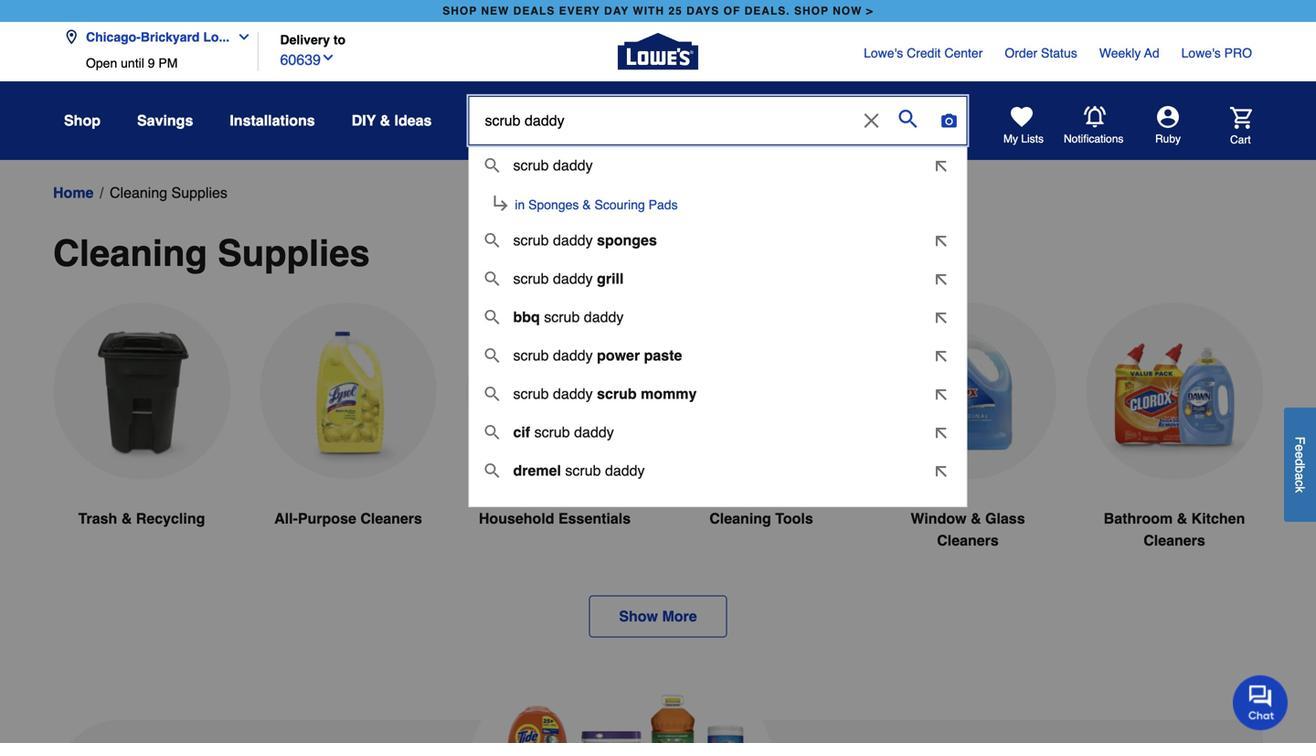 Task type: vqa. For each thing, say whether or not it's contained in the screenshot.
WE to the left
no



Task type: locate. For each thing, give the bounding box(es) containing it.
scrub
[[513, 157, 549, 174], [513, 232, 549, 249], [513, 270, 549, 287], [544, 309, 580, 326], [513, 347, 549, 364], [513, 385, 549, 402], [597, 385, 637, 402], [535, 424, 570, 441], [566, 462, 601, 479]]

cleaning tools
[[710, 510, 814, 527]]

a
[[1294, 473, 1308, 480]]

an assortment of bathroom and kitchen liquid cleaners. image
[[1086, 303, 1264, 480]]

my lists
[[1004, 133, 1044, 145]]

0 horizontal spatial lowe's
[[864, 46, 904, 60]]

status
[[1042, 46, 1078, 60]]

scrub down the bbq
[[513, 347, 549, 364]]

search image
[[899, 110, 918, 128]]

chevron down image left delivery
[[230, 30, 252, 44]]

f e e d b a c k
[[1294, 437, 1308, 493]]

1 horizontal spatial lowe's
[[1182, 46, 1222, 60]]

& for bathroom & kitchen cleaners
[[1178, 510, 1188, 527]]

9
[[148, 56, 155, 70]]

lowe's home improvement cart image
[[1231, 107, 1253, 129]]

8 search icon image from the top
[[485, 464, 500, 478]]

search icon image for bbq scrub daddy
[[485, 310, 500, 325]]

1 vertical spatial chevron down image
[[321, 50, 336, 65]]

cleaners down bathroom
[[1144, 532, 1206, 549]]

&
[[380, 112, 391, 129], [583, 198, 591, 212], [121, 510, 132, 527], [971, 510, 982, 527], [1178, 510, 1188, 527]]

scouring
[[595, 198, 645, 212]]

cleaning supplies link
[[110, 182, 228, 204]]

c
[[1294, 480, 1308, 487]]

lowe's
[[864, 46, 904, 60], [1182, 46, 1222, 60]]

& left the kitchen
[[1178, 510, 1188, 527]]

search icon image for scrub daddy power paste
[[485, 348, 500, 363]]

2 search icon image from the top
[[485, 233, 500, 248]]

diy & ideas button
[[352, 104, 432, 137]]

1 horizontal spatial cleaners
[[938, 532, 999, 549]]

shop left new
[[443, 5, 477, 17]]

shop
[[443, 5, 477, 17], [795, 5, 829, 17]]

search icon image for dremel scrub daddy
[[485, 464, 500, 478]]

1 lowe's from the left
[[864, 46, 904, 60]]

more
[[663, 608, 697, 625]]

recycling
[[136, 510, 205, 527]]

1 shop from the left
[[443, 5, 477, 17]]

pro
[[1225, 46, 1253, 60]]

none search field containing scrub daddy
[[469, 96, 968, 524]]

e up d
[[1294, 445, 1308, 452]]

& left glass
[[971, 510, 982, 527]]

cleaning supplies down cleaning supplies link
[[53, 232, 370, 274]]

shop new deals every day with 25 days of deals. shop now >
[[443, 5, 874, 17]]

in sponges & scouring pads
[[515, 198, 678, 212]]

cleaners for bathroom & kitchen cleaners
[[1144, 532, 1206, 549]]

shop button
[[64, 104, 101, 137]]

6 search icon image from the top
[[485, 387, 500, 401]]

& right diy on the top left
[[380, 112, 391, 129]]

a black trash bin. image
[[53, 303, 230, 480]]

location image
[[64, 30, 79, 44]]

1 horizontal spatial shop
[[795, 5, 829, 17]]

scrub daddy power paste
[[513, 347, 683, 364]]

cart
[[1231, 133, 1252, 146]]

of
[[724, 5, 741, 17]]

all-purpose cleaners link
[[260, 303, 437, 574]]

weekly
[[1100, 46, 1142, 60]]

1 search icon image from the top
[[485, 158, 500, 173]]

new
[[481, 5, 510, 17]]

mommy
[[641, 385, 697, 402]]

scrub daddy sponges
[[513, 232, 657, 249]]

search icon image for cif scrub daddy
[[485, 425, 500, 440]]

0 horizontal spatial chevron down image
[[230, 30, 252, 44]]

order
[[1005, 46, 1038, 60]]

search icon image
[[485, 158, 500, 173], [485, 233, 500, 248], [485, 272, 500, 286], [485, 310, 500, 325], [485, 348, 500, 363], [485, 387, 500, 401], [485, 425, 500, 440], [485, 464, 500, 478]]

search icon image for scrub daddy scrub mommy
[[485, 387, 500, 401]]

& for diy & ideas
[[380, 112, 391, 129]]

power
[[597, 347, 640, 364]]

lowe's left pro
[[1182, 46, 1222, 60]]

cleaning left tools
[[710, 510, 772, 527]]

chevron down image inside chicago-brickyard lo... button
[[230, 30, 252, 44]]

trash & recycling link
[[53, 303, 230, 574]]

0 vertical spatial chevron down image
[[230, 30, 252, 44]]

daddy up sponges
[[553, 157, 593, 174]]

daddy up the cif scrub daddy
[[553, 385, 593, 402]]

open
[[86, 56, 117, 70]]

2 lowe's from the left
[[1182, 46, 1222, 60]]

25
[[669, 5, 683, 17]]

b
[[1294, 466, 1308, 473]]

lowe's credit center
[[864, 46, 983, 60]]

camera image
[[941, 112, 959, 130]]

bbq scrub daddy
[[513, 309, 624, 326]]

daddy left grill
[[553, 270, 593, 287]]

search icon image for scrub daddy grill
[[485, 272, 500, 286]]

7 search icon image from the top
[[485, 425, 500, 440]]

ad
[[1145, 46, 1160, 60]]

show more
[[619, 608, 697, 625]]

diy & ideas
[[352, 112, 432, 129]]

essentials
[[559, 510, 631, 527]]

home link
[[53, 182, 94, 204]]

cleaning down cleaning supplies link
[[53, 232, 208, 274]]

0 vertical spatial supplies
[[172, 184, 228, 201]]

a bottle of lysol cleaner. image
[[260, 303, 437, 479]]

shop left now
[[795, 5, 829, 17]]

scrub daddy scrub mommy
[[513, 385, 697, 402]]

1 vertical spatial supplies
[[218, 232, 370, 274]]

open until 9 pm
[[86, 56, 178, 70]]

sponges
[[597, 232, 657, 249]]

0 horizontal spatial shop
[[443, 5, 477, 17]]

glass
[[986, 510, 1026, 527]]

1 e from the top
[[1294, 445, 1308, 452]]

cleaning supplies down 'savings' button
[[110, 184, 228, 201]]

cleaners down window
[[938, 532, 999, 549]]

window
[[911, 510, 967, 527]]

bounty paper towels. image
[[466, 303, 644, 480]]

cleaning right home
[[110, 184, 167, 201]]

chicago-brickyard lo...
[[86, 30, 230, 44]]

chevron down image down to
[[321, 50, 336, 65]]

weekly ad
[[1100, 46, 1160, 60]]

scrub down the cif scrub daddy
[[566, 462, 601, 479]]

e up 'b'
[[1294, 452, 1308, 459]]

lowe's left credit
[[864, 46, 904, 60]]

window & glass cleaners link
[[880, 303, 1057, 596]]

& right trash
[[121, 510, 132, 527]]

cleaners inside bathroom & kitchen cleaners
[[1144, 532, 1206, 549]]

2 horizontal spatial cleaners
[[1144, 532, 1206, 549]]

all-purpose cleaners
[[274, 510, 422, 527]]

delivery
[[280, 32, 330, 47]]

4 search icon image from the top
[[485, 310, 500, 325]]

& inside button
[[380, 112, 391, 129]]

5 search icon image from the top
[[485, 348, 500, 363]]

scrub daddy link
[[485, 148, 960, 185], [513, 149, 927, 184], [513, 155, 927, 177]]

chevron down image
[[230, 30, 252, 44], [321, 50, 336, 65]]

1 vertical spatial cleaning supplies
[[53, 232, 370, 274]]

bathroom
[[1104, 510, 1174, 527]]

None search field
[[469, 96, 968, 524]]

2 vertical spatial cleaning
[[710, 510, 772, 527]]

chat invite button image
[[1234, 675, 1289, 731]]

lowe's for lowe's pro
[[1182, 46, 1222, 60]]

cleaners inside window & glass cleaners
[[938, 532, 999, 549]]

with
[[633, 5, 665, 17]]

1 horizontal spatial chevron down image
[[321, 50, 336, 65]]

60639
[[280, 51, 321, 68]]

days
[[687, 5, 720, 17]]

& inside bathroom & kitchen cleaners
[[1178, 510, 1188, 527]]

cleaners right purpose
[[361, 510, 422, 527]]

ruby button
[[1125, 106, 1213, 146]]

trash
[[78, 510, 117, 527]]

0 horizontal spatial cleaners
[[361, 510, 422, 527]]

& inside window & glass cleaners
[[971, 510, 982, 527]]

3 search icon image from the top
[[485, 272, 500, 286]]

household essentials link
[[466, 303, 644, 574]]

cleaning supplies
[[110, 184, 228, 201], [53, 232, 370, 274]]

k
[[1294, 487, 1308, 493]]

order status link
[[1005, 44, 1078, 62]]



Task type: describe. For each thing, give the bounding box(es) containing it.
clear image
[[861, 110, 883, 132]]

daddy up 'essentials'
[[605, 462, 645, 479]]

60639 button
[[280, 47, 336, 71]]

bbq
[[513, 309, 540, 326]]

lowe's home improvement lists image
[[1011, 106, 1033, 128]]

household essentials
[[479, 510, 631, 527]]

& for window & glass cleaners
[[971, 510, 982, 527]]

to
[[334, 32, 346, 47]]

clear element
[[857, 97, 887, 144]]

scrub right cif
[[535, 424, 570, 441]]

pm
[[159, 56, 178, 70]]

all-
[[274, 510, 298, 527]]

a swiffer mop. image
[[673, 303, 850, 479]]

daddy up scrub daddy power paste
[[584, 309, 624, 326]]

home
[[53, 184, 94, 201]]

& for trash & recycling
[[121, 510, 132, 527]]

cart button
[[1205, 107, 1253, 147]]

day
[[605, 5, 629, 17]]

daddy down bbq scrub daddy
[[553, 347, 593, 364]]

installations
[[230, 112, 315, 129]]

diy
[[352, 112, 376, 129]]

weekly ad link
[[1100, 44, 1160, 62]]

set-up a subscription for cleaning essentials so you'll never run out of what you need. image
[[53, 693, 1264, 743]]

until
[[121, 56, 144, 70]]

cif scrub daddy
[[513, 424, 614, 441]]

& left scouring
[[583, 198, 591, 212]]

chicago-
[[86, 30, 141, 44]]

shop
[[64, 112, 101, 129]]

dremel
[[513, 462, 561, 479]]

my
[[1004, 133, 1019, 145]]

lowe's for lowe's credit center
[[864, 46, 904, 60]]

scrub down power
[[597, 385, 637, 402]]

paste
[[644, 347, 683, 364]]

lowe's home improvement notification center image
[[1085, 106, 1107, 128]]

daddy up scrub daddy grill
[[553, 232, 593, 249]]

dremel scrub daddy
[[513, 462, 645, 479]]

order status
[[1005, 46, 1078, 60]]

kitchen
[[1192, 510, 1246, 527]]

>
[[867, 5, 874, 17]]

center
[[945, 46, 983, 60]]

savings button
[[137, 104, 193, 137]]

d
[[1294, 459, 1308, 466]]

search icon image for scrub daddy sponges
[[485, 233, 500, 248]]

lowe's pro
[[1182, 46, 1253, 60]]

brickyard
[[141, 30, 200, 44]]

purpose
[[298, 510, 357, 527]]

cleaners for window & glass cleaners
[[938, 532, 999, 549]]

household
[[479, 510, 555, 527]]

bathroom & kitchen cleaners
[[1104, 510, 1246, 549]]

deals
[[514, 5, 555, 17]]

scrub down in
[[513, 232, 549, 249]]

1 vertical spatial cleaning
[[53, 232, 208, 274]]

lowe's credit center link
[[864, 44, 983, 62]]

chevron down image inside 60639 button
[[321, 50, 336, 65]]

scrub right the bbq
[[544, 309, 580, 326]]

cif
[[513, 424, 531, 441]]

credit
[[907, 46, 941, 60]]

Search Query text field
[[470, 97, 855, 144]]

scrub up the bbq
[[513, 270, 549, 287]]

delivery to
[[280, 32, 346, 47]]

2 e from the top
[[1294, 452, 1308, 459]]

f e e d b a c k button
[[1285, 408, 1317, 522]]

notifications
[[1064, 133, 1124, 145]]

sponges
[[529, 198, 579, 212]]

lists
[[1022, 133, 1044, 145]]

lowe's home improvement logo image
[[618, 11, 699, 92]]

scrub daddy grill
[[513, 270, 624, 287]]

scrub up in
[[513, 157, 549, 174]]

in
[[515, 198, 525, 212]]

now
[[833, 5, 863, 17]]

a bottle of windex. image
[[880, 303, 1057, 480]]

daddy down scrub daddy scrub mommy
[[574, 424, 614, 441]]

cleaning tools link
[[673, 303, 850, 574]]

lo...
[[203, 30, 230, 44]]

savings
[[137, 112, 193, 129]]

shop new deals every day with 25 days of deals. shop now > link
[[439, 0, 878, 22]]

ideas
[[395, 112, 432, 129]]

installations button
[[230, 104, 315, 137]]

2 shop from the left
[[795, 5, 829, 17]]

tools
[[776, 510, 814, 527]]

window & glass cleaners
[[911, 510, 1026, 549]]

deals.
[[745, 5, 791, 17]]

f
[[1294, 437, 1308, 445]]

subitem arrow image
[[490, 192, 512, 214]]

0 vertical spatial cleaning
[[110, 184, 167, 201]]

every
[[559, 5, 601, 17]]

scrub up cif
[[513, 385, 549, 402]]

pads
[[649, 198, 678, 212]]

show
[[619, 608, 658, 625]]

chicago-brickyard lo... button
[[64, 19, 259, 56]]

0 vertical spatial cleaning supplies
[[110, 184, 228, 201]]

grill
[[597, 270, 624, 287]]



